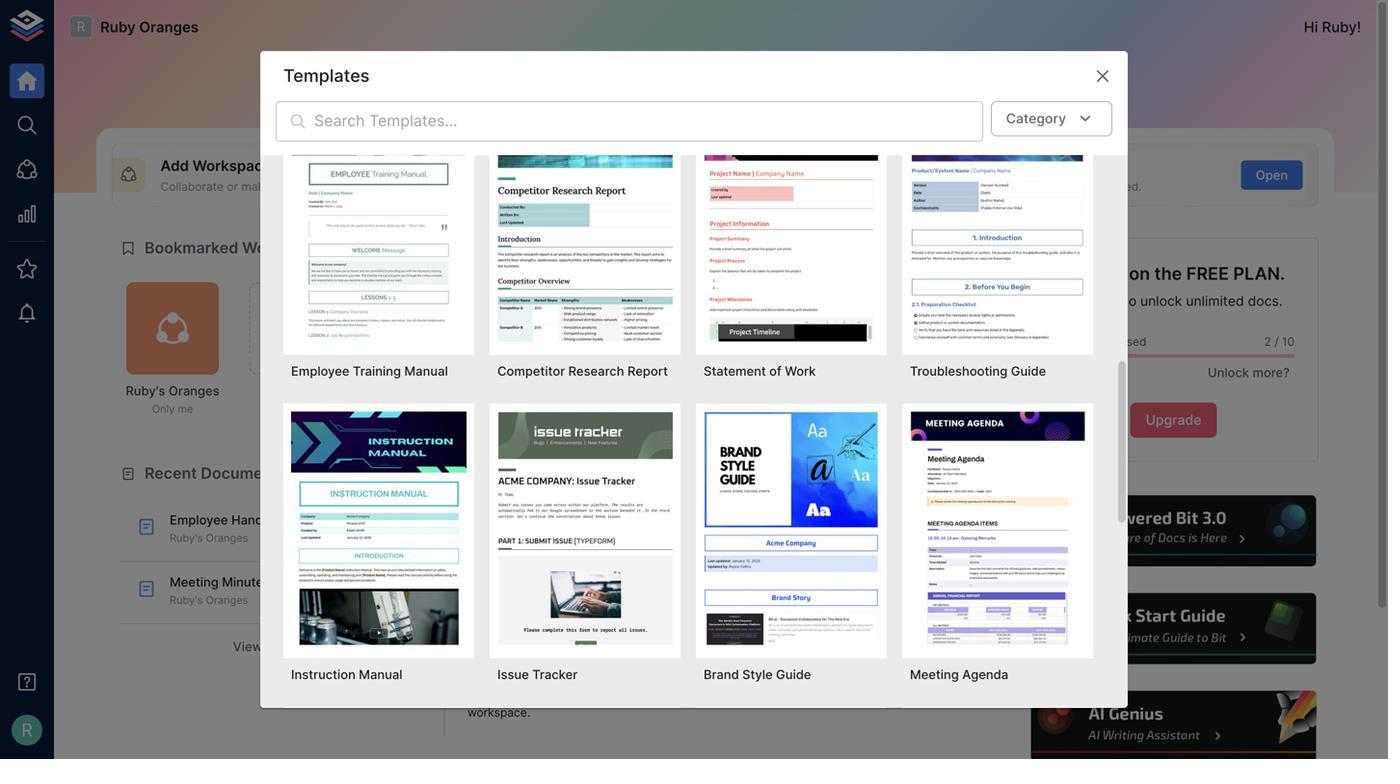 Task type: describe. For each thing, give the bounding box(es) containing it.
oranges inside meeting minutes ruby's oranges
[[206, 594, 248, 607]]

add workspace collaborate or make it private.
[[160, 157, 325, 194]]

employee handbook ruby's oranges
[[170, 513, 293, 545]]

instruction
[[291, 667, 356, 682]]

document for minutes
[[516, 643, 571, 657]]

recently
[[756, 464, 821, 483]]

meeting minutes
[[467, 627, 648, 657]]

favorites
[[831, 650, 883, 665]]

. for meeting
[[571, 643, 574, 657]]

1 horizontal spatial guide
[[1011, 364, 1046, 379]]

ruby oranges
[[100, 18, 199, 36]]

brand
[[704, 667, 739, 682]]

gallery
[[1044, 157, 1094, 174]]

instruction manual
[[291, 667, 402, 682]]

research
[[568, 364, 624, 379]]

doc
[[673, 180, 693, 194]]

view all
[[233, 639, 281, 654]]

hi ruby !
[[1304, 18, 1361, 36]]

meeting for meeting agenda
[[910, 667, 959, 682]]

activities
[[538, 464, 608, 483]]

competitor
[[497, 364, 565, 379]]

0 horizontal spatial documents
[[201, 464, 286, 483]]

instruction manual image
[[291, 411, 467, 645]]

03:54
[[467, 612, 497, 625]]

!
[[1357, 18, 1361, 36]]

oranges inside ruby's oranges only me
[[169, 384, 219, 399]]

brand style guide
[[704, 667, 811, 682]]

create document create any type of doc or wiki.
[[568, 157, 735, 194]]

. for employee
[[583, 581, 587, 595]]

you are on the free plan. upgrade to unlock unlimited docs.
[[1062, 263, 1285, 310]]

add for add workspace collaborate or make it private.
[[160, 157, 189, 174]]

workspaces
[[242, 239, 335, 257]]

unlock more? button
[[1197, 358, 1295, 388]]

0 vertical spatial documents
[[1053, 335, 1115, 349]]

faster
[[1015, 180, 1047, 194]]

collaborate
[[160, 180, 224, 194]]

employee for employee handbook
[[602, 564, 656, 578]]

open
[[1256, 168, 1288, 183]]

workspace inside add workspace collaborate or make it private.
[[193, 157, 271, 174]]

issue tracker
[[497, 667, 578, 682]]

view all button
[[120, 632, 394, 662]]

1 horizontal spatial r
[[77, 18, 85, 35]]

troubleshooting
[[910, 364, 1008, 379]]

pm for handbook
[[500, 550, 516, 562]]

04:04
[[467, 550, 497, 562]]

recent documents
[[145, 464, 286, 483]]

2 / 10
[[1264, 335, 1295, 349]]

10
[[1282, 335, 1295, 349]]

1 vertical spatial workspace
[[467, 706, 527, 720]]

all
[[266, 639, 281, 654]]

of inside templates dialog
[[769, 364, 782, 379]]

plan.
[[1233, 263, 1285, 284]]

and
[[1050, 180, 1071, 194]]

no favorites found.
[[811, 650, 925, 665]]

document . for handbook
[[525, 581, 587, 595]]

issue tracker image
[[497, 411, 673, 645]]

inspired.
[[1095, 180, 1142, 194]]

created for meeting
[[557, 627, 598, 641]]

03:49
[[467, 675, 497, 687]]

competitor research report
[[497, 364, 668, 379]]

oranges inside employee handbook ruby's oranges
[[206, 532, 248, 545]]

created for employee
[[557, 564, 598, 578]]

anderson for handbook
[[499, 564, 553, 578]]

workspace .
[[467, 706, 530, 720]]

only
[[152, 403, 175, 416]]

unlimited
[[1186, 293, 1244, 310]]

on
[[1129, 263, 1150, 284]]

meeting agenda image
[[910, 411, 1085, 645]]

2
[[1264, 335, 1271, 349]]

make
[[241, 180, 271, 194]]

unlock
[[1140, 293, 1182, 310]]

statement
[[704, 364, 766, 379]]

private.
[[284, 180, 325, 194]]

bookmark workspace
[[268, 330, 322, 358]]

no
[[811, 650, 828, 665]]

bookmark workspace button
[[249, 282, 341, 375]]

pm for minutes
[[500, 612, 516, 625]]

statement of work image
[[704, 108, 879, 342]]

found.
[[887, 650, 925, 665]]

upgrade inside 'button'
[[1146, 412, 1201, 429]]

statement of work
[[704, 364, 816, 379]]

r button
[[6, 709, 48, 752]]

the
[[1154, 263, 1182, 284]]

today
[[437, 509, 473, 524]]

meeting minutes link
[[467, 627, 648, 657]]

meeting for meeting minutes
[[602, 627, 648, 641]]

category
[[1006, 110, 1066, 127]]

create inside button
[[844, 168, 885, 183]]

agenda
[[962, 667, 1008, 682]]

0 horizontal spatial guide
[[776, 667, 811, 682]]

more?
[[1253, 365, 1290, 380]]

open button
[[1241, 160, 1303, 190]]



Task type: locate. For each thing, give the bounding box(es) containing it.
troubleshooting guide
[[910, 364, 1046, 379]]

0 vertical spatial workspace
[[193, 157, 271, 174]]

anderson for minutes
[[499, 627, 553, 641]]

ruby anderson created up issue tracker
[[467, 627, 602, 641]]

free
[[1186, 263, 1229, 284]]

upgrade
[[1065, 293, 1120, 310], [1146, 412, 1201, 429]]

add inside add workspace collaborate or make it private.
[[160, 157, 189, 174]]

ruby anderson created
[[467, 564, 602, 578], [467, 627, 602, 641]]

template
[[975, 157, 1040, 174]]

created up meeting minutes
[[557, 564, 598, 578]]

help image
[[1029, 493, 1319, 570], [1029, 591, 1319, 667], [1029, 689, 1319, 760]]

unlock more?
[[1208, 365, 1290, 380]]

1 vertical spatial r
[[21, 720, 33, 741]]

documents up employee handbook ruby's oranges
[[201, 464, 286, 483]]

. up meeting minutes link
[[583, 581, 587, 595]]

ruby's up only at the bottom
[[126, 384, 165, 399]]

or right doc
[[696, 180, 708, 194]]

1 horizontal spatial .
[[571, 643, 574, 657]]

upgrade down unlock more? button
[[1146, 412, 1201, 429]]

0 horizontal spatial minutes
[[222, 575, 270, 590]]

document
[[619, 157, 691, 174]]

0 vertical spatial anderson
[[499, 564, 553, 578]]

style
[[742, 667, 773, 682]]

0 horizontal spatial r
[[21, 720, 33, 741]]

troubleshooting guide image
[[910, 108, 1085, 342]]

1 horizontal spatial employee
[[291, 364, 349, 379]]

template gallery create faster and get inspired.
[[975, 157, 1142, 194]]

manual right instruction
[[359, 667, 402, 682]]

1 horizontal spatial documents
[[1053, 335, 1115, 349]]

create button
[[834, 160, 895, 190]]

0 vertical spatial minutes
[[222, 575, 270, 590]]

me
[[178, 403, 193, 416]]

. up the tracker
[[571, 643, 574, 657]]

handbook inside "employee handbook"
[[467, 581, 525, 595]]

workspace up today
[[450, 464, 534, 483]]

0 vertical spatial ruby's
[[126, 384, 165, 399]]

1 vertical spatial ruby's
[[170, 532, 203, 545]]

employee
[[291, 364, 349, 379], [170, 513, 228, 528], [602, 564, 656, 578]]

0 horizontal spatial of
[[658, 180, 669, 194]]

of left doc
[[658, 180, 669, 194]]

guide
[[1011, 364, 1046, 379], [776, 667, 811, 682]]

meeting inside meeting minutes
[[602, 627, 648, 641]]

1 vertical spatial .
[[571, 643, 574, 657]]

1 ruby anderson created from the top
[[467, 564, 602, 578]]

03:54 pm
[[467, 612, 516, 625]]

1 horizontal spatial workspace
[[450, 464, 534, 483]]

ruby's inside employee handbook ruby's oranges
[[170, 532, 203, 545]]

it
[[274, 180, 281, 194]]

document . for minutes
[[513, 643, 574, 657]]

employee inside employee handbook ruby's oranges
[[170, 513, 228, 528]]

1 horizontal spatial of
[[769, 364, 782, 379]]

workspace down the bookmark
[[268, 345, 322, 358]]

2 horizontal spatial employee
[[602, 564, 656, 578]]

0 vertical spatial .
[[583, 581, 587, 595]]

meeting for meeting minutes ruby's oranges
[[170, 575, 219, 590]]

workspace activities
[[450, 464, 608, 483]]

upgrade inside the you are on the free plan. upgrade to unlock unlimited docs.
[[1065, 293, 1120, 310]]

bookmark
[[270, 330, 320, 343]]

. down issue tracker
[[527, 706, 530, 720]]

ruby's oranges only me
[[126, 384, 219, 416]]

3 help image from the top
[[1029, 689, 1319, 760]]

pm right '04:04'
[[500, 550, 516, 562]]

add inside button
[[445, 168, 469, 183]]

pm
[[500, 550, 516, 562], [500, 612, 516, 625], [500, 675, 516, 687]]

3 pm from the top
[[500, 675, 516, 687]]

document . up meeting minutes link
[[525, 581, 587, 595]]

meeting inside templates dialog
[[910, 667, 959, 682]]

2 vertical spatial ruby's
[[170, 594, 203, 607]]

bookmarked workspaces
[[145, 239, 335, 257]]

recent
[[145, 464, 197, 483]]

0 horizontal spatial employee
[[170, 513, 228, 528]]

ruby anderson created down 04:04 pm
[[467, 564, 602, 578]]

ruby anderson created for minutes
[[467, 627, 602, 641]]

r inside r button
[[21, 720, 33, 741]]

manual right training
[[404, 364, 448, 379]]

minutes inside meeting minutes ruby's oranges
[[222, 575, 270, 590]]

work
[[785, 364, 816, 379]]

0 horizontal spatial workspace
[[193, 157, 271, 174]]

meeting down employee handbook ruby's oranges
[[170, 575, 219, 590]]

minutes up 03:49 pm
[[467, 643, 513, 657]]

view
[[233, 639, 263, 654]]

1 created from the top
[[557, 564, 598, 578]]

guide down no
[[776, 667, 811, 682]]

1 horizontal spatial meeting
[[602, 627, 648, 641]]

1 vertical spatial ruby anderson created
[[467, 627, 602, 641]]

1 vertical spatial guide
[[776, 667, 811, 682]]

bookmarked
[[145, 239, 238, 257]]

upgrade down the you
[[1065, 293, 1120, 310]]

0 horizontal spatial workspace
[[268, 345, 322, 358]]

r
[[77, 18, 85, 35], [21, 720, 33, 741]]

1 vertical spatial employee
[[170, 513, 228, 528]]

1 horizontal spatial workspace
[[467, 706, 527, 720]]

Search Templates... text field
[[314, 101, 983, 142]]

employee for employee handbook ruby's oranges
[[170, 513, 228, 528]]

1 vertical spatial upgrade
[[1146, 412, 1201, 429]]

docs.
[[1248, 293, 1283, 310]]

minutes down employee handbook ruby's oranges
[[222, 575, 270, 590]]

documents
[[1053, 335, 1115, 349], [201, 464, 286, 483]]

2 created from the top
[[557, 627, 598, 641]]

employee for employee training manual
[[291, 364, 349, 379]]

0 vertical spatial meeting
[[170, 575, 219, 590]]

0 vertical spatial r
[[77, 18, 85, 35]]

1 vertical spatial handbook
[[467, 581, 525, 595]]

created up the tracker
[[557, 627, 598, 641]]

minutes for meeting minutes ruby's oranges
[[222, 575, 270, 590]]

1 or from the left
[[227, 180, 238, 194]]

0 vertical spatial workspace
[[268, 345, 322, 358]]

employee training manual image
[[291, 108, 467, 342]]

or inside create document create any type of doc or wiki.
[[696, 180, 708, 194]]

anderson down 03:54 pm
[[499, 627, 553, 641]]

type
[[631, 180, 655, 194]]

document .
[[525, 581, 587, 595], [513, 643, 574, 657]]

ruby's up meeting minutes ruby's oranges
[[170, 532, 203, 545]]

1 horizontal spatial or
[[696, 180, 708, 194]]

2 vertical spatial help image
[[1029, 689, 1319, 760]]

2 or from the left
[[696, 180, 708, 194]]

recently favorited
[[756, 464, 895, 483]]

workspace down 03:49 pm
[[467, 706, 527, 720]]

training
[[353, 364, 401, 379]]

created
[[557, 564, 598, 578], [557, 627, 598, 641]]

add button
[[426, 160, 488, 190]]

1 vertical spatial manual
[[359, 667, 402, 682]]

/
[[1275, 335, 1279, 349]]

0 horizontal spatial meeting
[[170, 575, 219, 590]]

1 vertical spatial help image
[[1029, 591, 1319, 667]]

0 vertical spatial created
[[557, 564, 598, 578]]

0 vertical spatial pm
[[500, 550, 516, 562]]

oranges
[[139, 18, 199, 36], [169, 384, 219, 399], [206, 532, 248, 545], [206, 594, 248, 607]]

brand style guide image
[[704, 411, 879, 645]]

workspace inside button
[[268, 345, 322, 358]]

1 vertical spatial workspace
[[450, 464, 534, 483]]

anderson down 04:04 pm
[[499, 564, 553, 578]]

get
[[1074, 180, 1092, 194]]

0 vertical spatial upgrade
[[1065, 293, 1120, 310]]

0 vertical spatial ruby anderson created
[[467, 564, 602, 578]]

of left work
[[769, 364, 782, 379]]

1 vertical spatial meeting
[[602, 627, 648, 641]]

1 horizontal spatial minutes
[[467, 643, 513, 657]]

handbook
[[231, 513, 293, 528], [467, 581, 525, 595]]

handbook inside employee handbook ruby's oranges
[[231, 513, 293, 528]]

pm right "03:49"
[[500, 675, 516, 687]]

pm right 03:54
[[500, 612, 516, 625]]

0 vertical spatial guide
[[1011, 364, 1046, 379]]

used
[[1118, 335, 1146, 349]]

1 vertical spatial pm
[[500, 612, 516, 625]]

04:04 pm
[[467, 550, 516, 562]]

1 vertical spatial minutes
[[467, 643, 513, 657]]

1 vertical spatial anderson
[[499, 627, 553, 641]]

1 horizontal spatial add
[[445, 168, 469, 183]]

ruby's inside meeting minutes ruby's oranges
[[170, 594, 203, 607]]

templates
[[283, 65, 370, 86]]

2 help image from the top
[[1029, 591, 1319, 667]]

ruby's inside ruby's oranges only me
[[126, 384, 165, 399]]

meeting down "employee handbook"
[[602, 627, 648, 641]]

0 vertical spatial document .
[[525, 581, 587, 595]]

ruby
[[100, 18, 136, 36], [1322, 18, 1357, 36], [467, 564, 496, 578], [467, 627, 496, 641]]

1 vertical spatial document
[[516, 643, 571, 657]]

1 horizontal spatial upgrade
[[1146, 412, 1201, 429]]

0 horizontal spatial add
[[160, 157, 189, 174]]

0 vertical spatial employee
[[291, 364, 349, 379]]

2 pm from the top
[[500, 612, 516, 625]]

document . up issue tracker
[[513, 643, 574, 657]]

0 vertical spatial document
[[528, 581, 583, 595]]

employee handbook link
[[467, 564, 656, 595]]

0 vertical spatial handbook
[[231, 513, 293, 528]]

meeting inside meeting minutes ruby's oranges
[[170, 575, 219, 590]]

handbook for employee handbook ruby's oranges
[[231, 513, 293, 528]]

category button
[[991, 101, 1112, 136]]

ruby's
[[126, 384, 165, 399], [170, 532, 203, 545], [170, 594, 203, 607]]

0 vertical spatial of
[[658, 180, 669, 194]]

minutes for meeting minutes
[[467, 643, 513, 657]]

add for add
[[445, 168, 469, 183]]

or inside add workspace collaborate or make it private.
[[227, 180, 238, 194]]

employee training manual
[[291, 364, 448, 379]]

add
[[160, 157, 189, 174], [445, 168, 469, 183]]

documents used
[[1053, 335, 1146, 349]]

manual
[[404, 364, 448, 379], [359, 667, 402, 682]]

workspace up make
[[193, 157, 271, 174]]

2 vertical spatial employee
[[602, 564, 656, 578]]

0 horizontal spatial or
[[227, 180, 238, 194]]

workspace
[[268, 345, 322, 358], [467, 706, 527, 720]]

you
[[1062, 263, 1094, 284]]

of inside create document create any type of doc or wiki.
[[658, 180, 669, 194]]

or
[[227, 180, 238, 194], [696, 180, 708, 194]]

1 vertical spatial document .
[[513, 643, 574, 657]]

handbook up 03:54 pm
[[467, 581, 525, 595]]

are
[[1098, 263, 1125, 284]]

1 horizontal spatial manual
[[404, 364, 448, 379]]

unlock
[[1208, 365, 1249, 380]]

employee inside templates dialog
[[291, 364, 349, 379]]

handbook for employee handbook
[[467, 581, 525, 595]]

0 vertical spatial manual
[[404, 364, 448, 379]]

workspace
[[193, 157, 271, 174], [450, 464, 534, 483]]

document up meeting minutes link
[[528, 581, 583, 595]]

meeting minutes ruby's oranges
[[170, 575, 270, 607]]

minutes inside meeting minutes
[[467, 643, 513, 657]]

1 pm from the top
[[500, 550, 516, 562]]

favorited
[[825, 464, 895, 483]]

or left make
[[227, 180, 238, 194]]

meeting agenda
[[910, 667, 1008, 682]]

of
[[658, 180, 669, 194], [769, 364, 782, 379]]

hi
[[1304, 18, 1318, 36]]

tracker
[[532, 667, 578, 682]]

2 anderson from the top
[[499, 627, 553, 641]]

1 help image from the top
[[1029, 493, 1319, 570]]

create
[[568, 157, 615, 174], [844, 168, 885, 183], [568, 180, 605, 194], [975, 180, 1012, 194]]

2 horizontal spatial meeting
[[910, 667, 959, 682]]

0 horizontal spatial handbook
[[231, 513, 293, 528]]

1 vertical spatial of
[[769, 364, 782, 379]]

1 anderson from the top
[[499, 564, 553, 578]]

document for handbook
[[528, 581, 583, 595]]

guide right troubleshooting
[[1011, 364, 1046, 379]]

templates dialog
[[260, 51, 1128, 760]]

03:49 pm
[[467, 675, 516, 687]]

handbook down recent documents
[[231, 513, 293, 528]]

meeting down "found."
[[910, 667, 959, 682]]

employee inside "employee handbook"
[[602, 564, 656, 578]]

2 vertical spatial meeting
[[910, 667, 959, 682]]

create inside template gallery create faster and get inspired.
[[975, 180, 1012, 194]]

2 ruby anderson created from the top
[[467, 627, 602, 641]]

2 horizontal spatial .
[[583, 581, 587, 595]]

0 horizontal spatial upgrade
[[1065, 293, 1120, 310]]

ruby's up view all button
[[170, 594, 203, 607]]

0 horizontal spatial .
[[527, 706, 530, 720]]

2 vertical spatial pm
[[500, 675, 516, 687]]

any
[[608, 180, 627, 194]]

0 horizontal spatial manual
[[359, 667, 402, 682]]

ruby's for employee handbook
[[170, 532, 203, 545]]

document up issue tracker
[[516, 643, 571, 657]]

employee handbook
[[467, 564, 656, 595]]

report
[[627, 364, 668, 379]]

1 horizontal spatial handbook
[[467, 581, 525, 595]]

ruby's for meeting minutes
[[170, 594, 203, 607]]

1 vertical spatial documents
[[201, 464, 286, 483]]

ruby anderson created for handbook
[[467, 564, 602, 578]]

1 vertical spatial created
[[557, 627, 598, 641]]

2 vertical spatial .
[[527, 706, 530, 720]]

meeting
[[170, 575, 219, 590], [602, 627, 648, 641], [910, 667, 959, 682]]

0 vertical spatial help image
[[1029, 493, 1319, 570]]

documents left the used at the top of the page
[[1053, 335, 1115, 349]]

wiki.
[[711, 180, 735, 194]]

competitor research report image
[[497, 108, 673, 342]]



Task type: vqa. For each thing, say whether or not it's contained in the screenshot.


